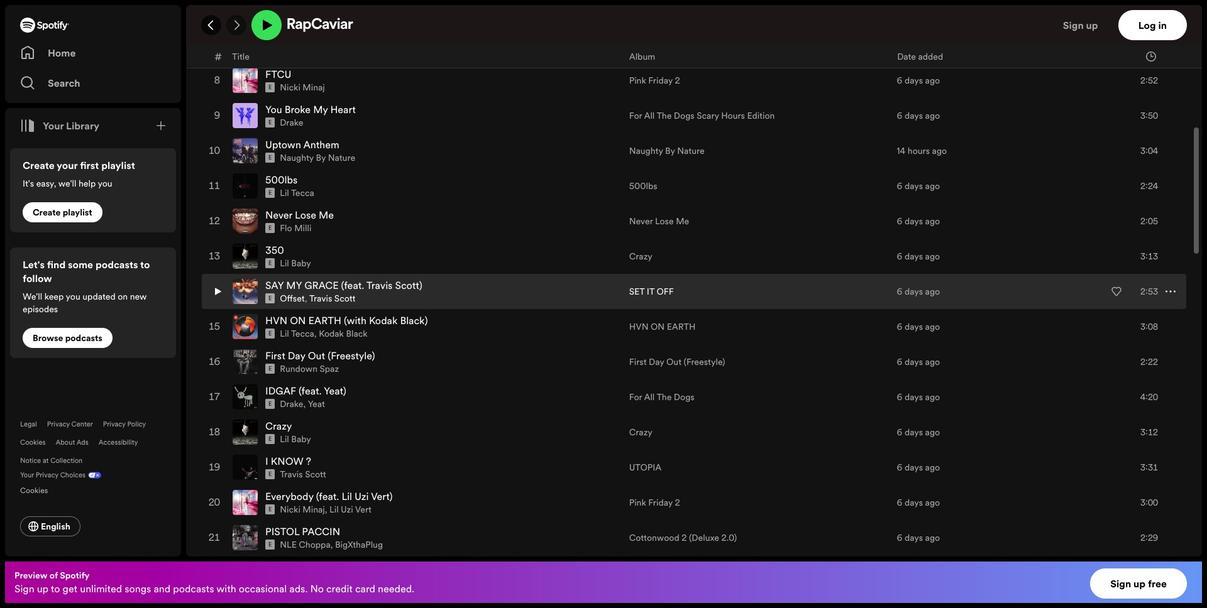 Task type: locate. For each thing, give the bounding box(es) containing it.
naughty inside uptown anthem cell
[[280, 152, 314, 164]]

ago for ftcu
[[925, 74, 940, 87]]

2 left (deluxe
[[682, 532, 687, 545]]

kodak
[[369, 314, 398, 328], [319, 328, 344, 340]]

naughty by nature link down for all the dogs scary hours edition
[[629, 145, 705, 157]]

sign inside sign up button
[[1063, 18, 1084, 32]]

anthem
[[303, 138, 339, 152]]

tecca inside hvn on earth (with kodak black) 'cell'
[[291, 328, 314, 340]]

naughty by nature for the naughty by nature "link" inside the uptown anthem cell
[[280, 152, 355, 164]]

e inside i know ? e
[[269, 471, 272, 479]]

for all the dogs
[[629, 391, 695, 404]]

you right 'keep'
[[66, 291, 80, 303]]

1 friday from the top
[[649, 74, 673, 87]]

lil baby up 'i know ?' link
[[280, 433, 311, 446]]

14 e from the top
[[269, 471, 272, 479]]

explicit element for 500lbs
[[265, 188, 275, 198]]

ftcu cell
[[233, 64, 619, 98]]

(feat. inside the say my grace (feat. travis scott) e
[[341, 279, 364, 293]]

1 lil baby link from the top
[[280, 257, 311, 270]]

1 for from the top
[[629, 110, 642, 122]]

(freestyle) down hvn on earth
[[684, 356, 725, 369]]

0 horizontal spatial naughty
[[280, 152, 314, 164]]

1 vertical spatial baby
[[291, 433, 311, 446]]

1 horizontal spatial never
[[629, 215, 653, 228]]

1 nicki from the top
[[280, 81, 301, 94]]

7 6 days ago from the top
[[897, 250, 940, 263]]

1 all from the top
[[644, 110, 655, 122]]

6 for pistol paccin
[[897, 532, 903, 545]]

2 pink friday 2 from the top
[[629, 497, 680, 510]]

podcasts right browse
[[65, 332, 102, 345]]

travis left ?
[[280, 469, 303, 481]]

everybody (feat. lil uzi vert) cell
[[233, 486, 619, 520]]

by right uptown
[[316, 152, 326, 164]]

pink
[[629, 74, 646, 87], [629, 497, 646, 510]]

6 for say my grace (feat. travis scott)
[[897, 286, 903, 298]]

out for first day out (freestyle) e
[[308, 349, 325, 363]]

500lbs down uptown
[[265, 173, 298, 187]]

notice
[[20, 457, 41, 466]]

2 cookies link from the top
[[20, 483, 58, 497]]

out inside first day out (freestyle) e
[[308, 349, 325, 363]]

cell
[[213, 557, 223, 591], [233, 557, 619, 591], [629, 557, 887, 591], [897, 557, 1091, 591], [1101, 557, 1176, 591]]

lose for never lose me e
[[295, 208, 316, 222]]

days for i know ?
[[905, 462, 923, 474]]

1 vertical spatial nicki minaj link
[[280, 504, 325, 516]]

3:31
[[1141, 462, 1158, 474]]

crazy link up utopia
[[629, 427, 653, 439]]

never inside never lose me e
[[265, 208, 292, 222]]

0 horizontal spatial lose
[[295, 208, 316, 222]]

up left of
[[37, 582, 48, 596]]

create up easy,
[[23, 158, 55, 172]]

day up for all the dogs
[[649, 356, 664, 369]]

0 vertical spatial drake
[[280, 116, 303, 129]]

podcasts inside let's find some podcasts to follow we'll keep you updated on new episodes
[[96, 258, 138, 272]]

pink friday 2 link for ftcu
[[629, 74, 680, 87]]

(feat. inside idgaf (feat. yeat) e
[[299, 384, 322, 398]]

explicit element inside i know ? cell
[[265, 470, 275, 480]]

1 vertical spatial to
[[51, 582, 60, 596]]

0 horizontal spatial mmhmm link
[[265, 32, 306, 46]]

0 vertical spatial baby
[[291, 257, 311, 270]]

your
[[43, 119, 64, 133], [20, 471, 34, 480]]

pink friday 2 down the album
[[629, 74, 680, 87]]

cookies link down your privacy choices button
[[20, 483, 58, 497]]

lil baby inside 350 cell
[[280, 257, 311, 270]]

1 horizontal spatial day
[[649, 356, 664, 369]]

lil
[[280, 187, 289, 199], [280, 257, 289, 270], [280, 328, 289, 340], [280, 433, 289, 446], [342, 490, 352, 504], [330, 504, 339, 516]]

1 horizontal spatial earth
[[667, 321, 696, 333]]

cookies link up notice
[[20, 438, 46, 448]]

explicit element for mmhmm
[[265, 47, 275, 57]]

12 days from the top
[[905, 427, 923, 439]]

lil tecca link up rundown
[[280, 328, 314, 340]]

scott)
[[395, 279, 422, 293]]

nature
[[678, 145, 705, 157], [328, 152, 355, 164]]

explicit element inside hvn on earth (with kodak black) 'cell'
[[265, 329, 275, 339]]

ago for 500lbs
[[925, 180, 940, 193]]

16 explicit element from the top
[[265, 540, 275, 550]]

0 horizontal spatial your
[[20, 471, 34, 480]]

0 vertical spatial bigxthaplug link
[[280, 46, 328, 59]]

tecca for lil tecca
[[291, 187, 314, 199]]

8 6 days ago from the top
[[897, 286, 940, 298]]

(freestyle) down "black"
[[328, 349, 375, 363]]

6 for hvn on earth (with kodak black)
[[897, 321, 903, 333]]

crazy link down drake , yeat
[[265, 420, 292, 433]]

mmhmm down 310babii
[[265, 32, 306, 46]]

yeat link
[[308, 398, 325, 411]]

(feat. for yeat)
[[299, 384, 322, 398]]

easy,
[[36, 177, 56, 190]]

uzi
[[355, 490, 369, 504], [341, 504, 353, 516]]

5 days from the top
[[905, 180, 923, 193]]

lil inside 350 cell
[[280, 257, 289, 270]]

hvn for hvn on earth
[[629, 321, 649, 333]]

nicki for nicki minaj , lil uzi vert
[[280, 504, 301, 516]]

first up for all the dogs
[[629, 356, 647, 369]]

0 vertical spatial bigxthaplug
[[280, 46, 328, 59]]

13 explicit element from the top
[[265, 435, 275, 445]]

explicit element inside crazy cell
[[265, 435, 275, 445]]

9 6 days ago from the top
[[897, 321, 940, 333]]

to inside let's find some podcasts to follow we'll keep you updated on new episodes
[[140, 258, 150, 272]]

2 lil baby link from the top
[[280, 433, 311, 446]]

0 vertical spatial pink friday 2
[[629, 74, 680, 87]]

pink down the album
[[629, 74, 646, 87]]

0 horizontal spatial to
[[51, 582, 60, 596]]

6 days ago for crazy
[[897, 427, 940, 439]]

6 for ftcu
[[897, 74, 903, 87]]

1 horizontal spatial up
[[1086, 18, 1098, 32]]

spaz
[[320, 363, 339, 376]]

0 vertical spatial (feat.
[[341, 279, 364, 293]]

explicit element inside pistol paccin cell
[[265, 540, 275, 550]]

0 vertical spatial drake link
[[280, 116, 303, 129]]

day for first day out (freestyle) e
[[288, 349, 305, 363]]

1 lil tecca link from the top
[[280, 187, 314, 199]]

first day out (freestyle) e
[[265, 349, 375, 373]]

explicit element inside idgaf (feat. yeat) cell
[[265, 399, 275, 410]]

explicit element inside say my grace (feat. travis scott) "cell"
[[265, 294, 275, 304]]

uptown anthem cell
[[233, 134, 619, 168]]

you broke my heart link
[[265, 103, 356, 116]]

friday down the album
[[649, 74, 673, 87]]

0 vertical spatial for
[[629, 110, 642, 122]]

2 days from the top
[[905, 39, 923, 52]]

never
[[265, 208, 292, 222], [629, 215, 653, 228]]

ago for hvn on earth (with kodak black)
[[925, 321, 940, 333]]

uzi inside everybody (feat. lil uzi vert) e
[[355, 490, 369, 504]]

drake up uptown
[[280, 116, 303, 129]]

2 down # row
[[675, 74, 680, 87]]

500lbs inside cell
[[265, 173, 298, 187]]

15 e from the top
[[269, 506, 272, 514]]

15 days from the top
[[905, 532, 923, 545]]

2:22
[[1141, 356, 1158, 369]]

in
[[1159, 18, 1167, 32]]

0 vertical spatial podcasts
[[96, 258, 138, 272]]

1 vertical spatial drake link
[[280, 398, 303, 411]]

11 days from the top
[[905, 391, 923, 404]]

drake
[[280, 116, 303, 129], [280, 398, 303, 411]]

crazy up utopia
[[629, 427, 653, 439]]

explicit element for say
[[265, 294, 275, 304]]

naughty by nature down for all the dogs scary hours edition
[[629, 145, 705, 157]]

travis scott link for ?
[[280, 469, 326, 481]]

pistol paccin e
[[265, 525, 340, 549]]

set
[[629, 286, 645, 298]]

0 vertical spatial cookies
[[20, 438, 46, 448]]

4 days from the top
[[905, 110, 923, 122]]

1 horizontal spatial on
[[651, 321, 665, 333]]

lil up never lose me e
[[280, 187, 289, 199]]

0 horizontal spatial on
[[290, 314, 306, 328]]

1 vertical spatial minaj
[[303, 504, 325, 516]]

pink friday 2 for ftcu
[[629, 74, 680, 87]]

10 explicit element from the top
[[265, 329, 275, 339]]

0 vertical spatial to
[[140, 258, 150, 272]]

up inside button
[[1086, 18, 1098, 32]]

travis left the scott)
[[367, 279, 393, 293]]

hvn down set
[[629, 321, 649, 333]]

ago for 350
[[925, 250, 940, 263]]

tecca
[[291, 187, 314, 199], [291, 328, 314, 340]]

on for hvn on earth
[[651, 321, 665, 333]]

1 vertical spatial you
[[66, 291, 80, 303]]

8 explicit element from the top
[[265, 259, 275, 269]]

minaj up you broke my heart link
[[303, 81, 325, 94]]

0 horizontal spatial hvn
[[265, 314, 288, 328]]

0 vertical spatial the
[[657, 110, 672, 122]]

15 6 days ago from the top
[[897, 532, 940, 545]]

lil uzi vert link
[[330, 504, 372, 516]]

2:05
[[1141, 215, 1158, 228]]

days for hvn on earth (with kodak black)
[[905, 321, 923, 333]]

go back image
[[206, 20, 216, 30]]

2 nicki minaj link from the top
[[280, 504, 325, 516]]

offset
[[280, 293, 305, 305]]

lil baby up the my
[[280, 257, 311, 270]]

2 minaj from the top
[[303, 504, 325, 516]]

lil baby inside crazy cell
[[280, 433, 311, 446]]

2:52
[[1141, 74, 1158, 87]]

, inside pistol paccin cell
[[331, 539, 333, 552]]

kodak left "black"
[[319, 328, 344, 340]]

your
[[57, 158, 78, 172]]

1 pink friday 2 from the top
[[629, 74, 680, 87]]

0 vertical spatial lil baby
[[280, 257, 311, 270]]

1 nicki minaj link from the top
[[280, 81, 325, 94]]

baby
[[291, 257, 311, 270], [291, 433, 311, 446]]

, inside idgaf (feat. yeat) cell
[[303, 398, 306, 411]]

1 drake from the top
[[280, 116, 303, 129]]

privacy policy
[[103, 420, 146, 430]]

0 vertical spatial cookies link
[[20, 438, 46, 448]]

1 horizontal spatial bigxthaplug link
[[335, 539, 383, 552]]

first for first day out (freestyle) e
[[265, 349, 285, 363]]

drake link up uptown
[[280, 116, 303, 129]]

me for never lose me e
[[319, 208, 334, 222]]

4 6 days ago from the top
[[897, 110, 940, 122]]

1 horizontal spatial sign
[[1063, 18, 1084, 32]]

explicit element inside uptown anthem cell
[[265, 153, 275, 163]]

1 vertical spatial travis scott link
[[280, 469, 326, 481]]

create down easy,
[[33, 206, 61, 219]]

1 vertical spatial friday
[[649, 497, 673, 510]]

15 explicit element from the top
[[265, 505, 275, 515]]

3 cell from the left
[[629, 557, 887, 591]]

500lbs cell
[[233, 169, 619, 203]]

1 vertical spatial drake
[[280, 398, 303, 411]]

naughty by nature link inside uptown anthem cell
[[280, 152, 355, 164]]

0 horizontal spatial first
[[265, 349, 285, 363]]

day inside first day out (freestyle) e
[[288, 349, 305, 363]]

album
[[629, 50, 655, 63]]

3:50
[[1141, 110, 1158, 122]]

crazy link for 350
[[629, 250, 653, 263]]

privacy up 'accessibility' link
[[103, 420, 126, 430]]

0 vertical spatial your
[[43, 119, 64, 133]]

for for idgaf (feat. yeat)
[[629, 391, 642, 404]]

tecca for lil tecca , kodak black
[[291, 328, 314, 340]]

2:53 cell
[[1101, 275, 1176, 309]]

11 6 days ago from the top
[[897, 391, 940, 404]]

0 vertical spatial friday
[[649, 74, 673, 87]]

2:29
[[1141, 532, 1158, 545]]

card
[[355, 582, 375, 596]]

16 e from the top
[[269, 542, 272, 549]]

e inside idgaf (feat. yeat) e
[[269, 401, 272, 408]]

0 vertical spatial create
[[23, 158, 55, 172]]

hvn inside hvn on earth (with kodak black) e
[[265, 314, 288, 328]]

for down the first day out (freestyle)
[[629, 391, 642, 404]]

you right help
[[98, 177, 112, 190]]

# row
[[202, 45, 1187, 68]]

1 vertical spatial podcasts
[[65, 332, 102, 345]]

bigxthaplug link down rapcaviar on the left top
[[280, 46, 328, 59]]

0 horizontal spatial first day out (freestyle) link
[[265, 349, 375, 363]]

up left free
[[1134, 577, 1146, 591]]

friday up cottonwood at the bottom right
[[649, 497, 673, 510]]

first up idgaf
[[265, 349, 285, 363]]

create inside create your first playlist it's easy, we'll help you
[[23, 158, 55, 172]]

0 horizontal spatial bigxthaplug link
[[280, 46, 328, 59]]

up inside preview of spotify sign up to get unlimited songs and podcasts with occasional ads. no credit card needed.
[[37, 582, 48, 596]]

nature down heart
[[328, 152, 355, 164]]

lil up the my
[[280, 257, 289, 270]]

the for you broke my heart
[[657, 110, 672, 122]]

let's find some podcasts to follow we'll keep you updated on new episodes
[[23, 258, 150, 316]]

9 e from the top
[[269, 295, 272, 303]]

2 for ftcu
[[675, 74, 680, 87]]

minaj inside everybody (feat. lil uzi vert) cell
[[303, 504, 325, 516]]

1 vertical spatial bigxthaplug
[[335, 539, 383, 552]]

privacy center link
[[47, 420, 93, 430]]

2 6 days ago from the top
[[897, 39, 940, 52]]

2 horizontal spatial travis
[[367, 279, 393, 293]]

1 baby from the top
[[291, 257, 311, 270]]

baby up the my
[[291, 257, 311, 270]]

3:12
[[1141, 427, 1158, 439]]

1 explicit element from the top
[[265, 12, 275, 22]]

the left scary
[[657, 110, 672, 122]]

explicit element inside mmhmm 'cell'
[[265, 47, 275, 57]]

explicit element inside everybody (feat. lil uzi vert) cell
[[265, 505, 275, 515]]

1 horizontal spatial 500lbs
[[629, 180, 658, 193]]

6 for first day out (freestyle)
[[897, 356, 903, 369]]

ago inside say my grace (feat. travis scott) 'row'
[[925, 286, 940, 298]]

uzi left vert) at the bottom left
[[355, 490, 369, 504]]

cookies link
[[20, 438, 46, 448], [20, 483, 58, 497]]

by down for all the dogs scary hours edition
[[665, 145, 675, 157]]

2 all from the top
[[644, 391, 655, 404]]

1 vertical spatial scott
[[305, 469, 326, 481]]

nicki minaj
[[280, 81, 325, 94]]

4:20
[[1141, 391, 1158, 404]]

search link
[[20, 70, 166, 96]]

explicit element inside ftcu cell
[[265, 83, 275, 93]]

podcasts right and
[[173, 582, 214, 596]]

for all the dogs scary hours edition link
[[629, 110, 775, 122]]

mmhmm for mmhmm
[[629, 39, 665, 52]]

8 days from the top
[[905, 286, 923, 298]]

days for 350
[[905, 250, 923, 263]]

earth inside hvn on earth (with kodak black) e
[[308, 314, 341, 328]]

6 days ago for mmhmm
[[897, 39, 940, 52]]

1 vertical spatial for
[[629, 391, 642, 404]]

nicki inside ftcu cell
[[280, 81, 301, 94]]

travis inside the say my grace (feat. travis scott) e
[[367, 279, 393, 293]]

14 explicit element from the top
[[265, 470, 275, 480]]

cookies up notice
[[20, 438, 46, 448]]

1 vertical spatial all
[[644, 391, 655, 404]]

first day out (freestyle) link down lil tecca , kodak black
[[265, 349, 375, 363]]

6
[[897, 4, 903, 16], [897, 39, 903, 52], [897, 74, 903, 87], [897, 110, 903, 122], [897, 180, 903, 193], [897, 215, 903, 228], [897, 250, 903, 263], [897, 286, 903, 298], [897, 321, 903, 333], [897, 356, 903, 369], [897, 391, 903, 404], [897, 427, 903, 439], [897, 462, 903, 474], [897, 497, 903, 510], [897, 532, 903, 545]]

2 lil baby from the top
[[280, 433, 311, 446]]

0 vertical spatial pink friday 2 link
[[629, 74, 680, 87]]

playlist right first
[[101, 158, 135, 172]]

crazy inside cell
[[265, 420, 292, 433]]

your inside button
[[43, 119, 64, 133]]

kodak inside hvn on earth (with kodak black) e
[[369, 314, 398, 328]]

0 horizontal spatial sign
[[14, 582, 34, 596]]

2 drake from the top
[[280, 398, 303, 411]]

0 horizontal spatial scott
[[305, 469, 326, 481]]

say my grace (feat. travis scott) cell
[[233, 275, 619, 309]]

tecca up never lose me e
[[291, 187, 314, 199]]

0 horizontal spatial naughty by nature link
[[280, 152, 355, 164]]

days for say my grace (feat. travis scott)
[[905, 286, 923, 298]]

1 horizontal spatial travis
[[309, 293, 332, 305]]

baby inside crazy cell
[[291, 433, 311, 446]]

nicki minaj link inside ftcu cell
[[280, 81, 325, 94]]

0 vertical spatial playlist
[[101, 158, 135, 172]]

bigxthaplug link for nle
[[335, 539, 383, 552]]

hvn down the offset
[[265, 314, 288, 328]]

naughty for the rightmost the naughty by nature "link"
[[629, 145, 663, 157]]

e inside 500lbs e
[[269, 189, 272, 197]]

500lbs
[[265, 173, 298, 187], [629, 180, 658, 193]]

bigxthaplug link inside mmhmm 'cell'
[[280, 46, 328, 59]]

1 vertical spatial (feat.
[[299, 384, 322, 398]]

for all the dogs link
[[629, 391, 695, 404]]

13 6 from the top
[[897, 462, 903, 474]]

nature down for all the dogs scary hours edition
[[678, 145, 705, 157]]

on inside hvn on earth (with kodak black) e
[[290, 314, 306, 328]]

0 horizontal spatial me
[[319, 208, 334, 222]]

0 vertical spatial tecca
[[291, 187, 314, 199]]

lil tecca link up never lose me e
[[280, 187, 314, 199]]

scott up hvn on earth (with kodak black) link
[[334, 293, 356, 305]]

1 vertical spatial the
[[657, 391, 672, 404]]

0 vertical spatial nicki
[[280, 81, 301, 94]]

1 vertical spatial pink
[[629, 497, 646, 510]]

mmhmm link inside 'cell'
[[265, 32, 306, 46]]

days for ftcu
[[905, 74, 923, 87]]

0 horizontal spatial mmhmm
[[265, 32, 306, 46]]

ago for uptown anthem
[[932, 145, 947, 157]]

9 explicit element from the top
[[265, 294, 275, 304]]

10 6 from the top
[[897, 356, 903, 369]]

days inside say my grace (feat. travis scott) 'row'
[[905, 286, 923, 298]]

6 explicit element from the top
[[265, 188, 275, 198]]

6 days ago for hvn on earth (with kodak black)
[[897, 321, 940, 333]]

day down lil tecca , kodak black
[[288, 349, 305, 363]]

we'll
[[23, 291, 42, 303]]

to up new
[[140, 258, 150, 272]]

pink friday 2 link up cottonwood at the bottom right
[[629, 497, 680, 510]]

lil left vert
[[342, 490, 352, 504]]

10 6 days ago from the top
[[897, 356, 940, 369]]

sign for sign up
[[1063, 18, 1084, 32]]

you inside let's find some podcasts to follow we'll keep you updated on new episodes
[[66, 291, 80, 303]]

7 explicit element from the top
[[265, 223, 275, 233]]

ago for everybody (feat. lil uzi vert)
[[925, 497, 940, 510]]

6 inside say my grace (feat. travis scott) 'row'
[[897, 286, 903, 298]]

500lbs up never lose me
[[629, 180, 658, 193]]

i know ? e
[[265, 455, 311, 479]]

2 vertical spatial podcasts
[[173, 582, 214, 596]]

drake link
[[280, 116, 303, 129], [280, 398, 303, 411]]

1 vertical spatial dogs
[[674, 391, 695, 404]]

2 nicki from the top
[[280, 504, 301, 516]]

0 vertical spatial minaj
[[303, 81, 325, 94]]

dogs left scary
[[674, 110, 695, 122]]

5 6 days ago from the top
[[897, 180, 940, 193]]

lose inside never lose me e
[[295, 208, 316, 222]]

hvn on earth (with kodak black) cell
[[233, 310, 619, 344]]

0 vertical spatial lil tecca link
[[280, 187, 314, 199]]

privacy up about
[[47, 420, 70, 430]]

up left log
[[1086, 18, 1098, 32]]

15 6 from the top
[[897, 532, 903, 545]]

you inside create your first playlist it's easy, we'll help you
[[98, 177, 112, 190]]

e inside uptown anthem e
[[269, 154, 272, 162]]

hvn for hvn on earth (with kodak black) e
[[265, 314, 288, 328]]

6 for crazy
[[897, 427, 903, 439]]

6 e from the top
[[269, 189, 272, 197]]

6 days ago for everybody (feat. lil uzi vert)
[[897, 497, 940, 510]]

6 for mmhmm
[[897, 39, 903, 52]]

nicki minaj link inside everybody (feat. lil uzi vert) cell
[[280, 504, 325, 516]]

crazy down drake , yeat
[[265, 420, 292, 433]]

500lbs link up never lose me
[[629, 180, 658, 193]]

pink friday 2 link for everybody (feat. lil uzi vert)
[[629, 497, 680, 510]]

12 6 days ago from the top
[[897, 427, 940, 439]]

pink friday 2 up cottonwood at the bottom right
[[629, 497, 680, 510]]

1 vertical spatial pink friday 2 link
[[629, 497, 680, 510]]

6 days ago for first day out (freestyle)
[[897, 356, 940, 369]]

for
[[629, 110, 642, 122], [629, 391, 642, 404]]

pistol paccin cell
[[233, 521, 619, 555]]

crazy up set
[[629, 250, 653, 263]]

all left scary
[[644, 110, 655, 122]]

0 horizontal spatial nature
[[328, 152, 355, 164]]

top bar and user menu element
[[186, 5, 1202, 45]]

kodak right the (with
[[369, 314, 398, 328]]

8 6 from the top
[[897, 286, 903, 298]]

0 horizontal spatial bigxthaplug
[[280, 46, 328, 59]]

7 e from the top
[[269, 225, 272, 232]]

to inside preview of spotify sign up to get unlimited songs and podcasts with occasional ads. no credit card needed.
[[51, 582, 60, 596]]

11 6 from the top
[[897, 391, 903, 404]]

cookies down your privacy choices button
[[20, 486, 48, 496]]

minaj inside ftcu cell
[[303, 81, 325, 94]]

pink down utopia
[[629, 497, 646, 510]]

e inside never lose me e
[[269, 225, 272, 232]]

hvn
[[265, 314, 288, 328], [629, 321, 649, 333]]

2 vertical spatial (feat.
[[316, 490, 339, 504]]

350 cell
[[233, 240, 619, 274]]

2 lil tecca link from the top
[[280, 328, 314, 340]]

2 6 from the top
[[897, 39, 903, 52]]

mmhmm inside 'cell'
[[265, 32, 306, 46]]

1 minaj from the top
[[303, 81, 325, 94]]

1 horizontal spatial out
[[667, 356, 682, 369]]

2 horizontal spatial sign
[[1111, 577, 1132, 591]]

explicit element inside 500lbs cell
[[265, 188, 275, 198]]

3 6 days ago from the top
[[897, 74, 940, 87]]

1 horizontal spatial you
[[98, 177, 112, 190]]

explicit element for never
[[265, 223, 275, 233]]

e inside ftcu e
[[269, 84, 272, 91]]

1 e from the top
[[269, 13, 272, 21]]

never for never lose me e
[[265, 208, 292, 222]]

sign inside sign up free button
[[1111, 577, 1132, 591]]

baby for 350
[[291, 257, 311, 270]]

3 e from the top
[[269, 84, 272, 91]]

nicki minaj link up pistol paccin link
[[280, 504, 325, 516]]

6 6 from the top
[[897, 215, 903, 228]]

naughty by nature link
[[629, 145, 705, 157], [280, 152, 355, 164]]

1 horizontal spatial never lose me link
[[629, 215, 689, 228]]

6 days from the top
[[905, 215, 923, 228]]

11 e from the top
[[269, 366, 272, 373]]

drake inside idgaf (feat. yeat) cell
[[280, 398, 303, 411]]

12 6 from the top
[[897, 427, 903, 439]]

1 horizontal spatial (freestyle)
[[684, 356, 725, 369]]

naughty by nature link up lil tecca
[[280, 152, 355, 164]]

first inside first day out (freestyle) e
[[265, 349, 285, 363]]

lil baby link for 350
[[280, 257, 311, 270]]

mmhmm link
[[265, 32, 306, 46], [629, 39, 665, 52]]

lil tecca link
[[280, 187, 314, 199], [280, 328, 314, 340]]

nature inside uptown anthem cell
[[328, 152, 355, 164]]

drake for drake
[[280, 116, 303, 129]]

explicit element for 350
[[265, 259, 275, 269]]

e inside first day out (freestyle) e
[[269, 366, 272, 373]]

travis scott link for travis
[[309, 293, 356, 305]]

mmhmm for mmhmm e
[[265, 32, 306, 46]]

e inside you broke my heart e
[[269, 119, 272, 127]]

5 explicit element from the top
[[265, 153, 275, 163]]

1 vertical spatial lil baby link
[[280, 433, 311, 446]]

(freestyle) inside first day out (freestyle) e
[[328, 349, 375, 363]]

14 6 days ago from the top
[[897, 497, 940, 510]]

8 e from the top
[[269, 260, 272, 267]]

travis right offset link
[[309, 293, 332, 305]]

offset link
[[280, 293, 305, 305]]

playlist down help
[[63, 206, 92, 219]]

nicki up the broke
[[280, 81, 301, 94]]

explicit element inside first day out (freestyle) cell
[[265, 364, 275, 374]]

0 vertical spatial nicki minaj link
[[280, 81, 325, 94]]

to left get
[[51, 582, 60, 596]]

rundown spaz link
[[280, 363, 339, 376]]

friday
[[649, 74, 673, 87], [649, 497, 673, 510]]

flo milli
[[280, 222, 312, 235]]

1 vertical spatial cookies link
[[20, 483, 58, 497]]

2 baby from the top
[[291, 433, 311, 446]]

explicit element
[[265, 12, 275, 22], [265, 47, 275, 57], [265, 83, 275, 93], [265, 118, 275, 128], [265, 153, 275, 163], [265, 188, 275, 198], [265, 223, 275, 233], [265, 259, 275, 269], [265, 294, 275, 304], [265, 329, 275, 339], [265, 364, 275, 374], [265, 399, 275, 410], [265, 435, 275, 445], [265, 470, 275, 480], [265, 505, 275, 515], [265, 540, 275, 550]]

explicit element inside never lose me cell
[[265, 223, 275, 233]]

bigxthaplug down rapcaviar on the left top
[[280, 46, 328, 59]]

1 horizontal spatial bigxthaplug
[[335, 539, 383, 552]]

first day out (freestyle) link down hvn on earth
[[629, 356, 725, 369]]

0 horizontal spatial you
[[66, 291, 80, 303]]

cookies
[[20, 438, 46, 448], [20, 486, 48, 496]]

lil tecca
[[280, 187, 314, 199]]

earth up the first day out (freestyle)
[[667, 321, 696, 333]]

1 the from the top
[[657, 110, 672, 122]]

mmhmm link down lottery
[[629, 39, 665, 52]]

explicit element inside 350 cell
[[265, 259, 275, 269]]

1 horizontal spatial lose
[[655, 215, 674, 228]]

3 explicit element from the top
[[265, 83, 275, 93]]

never for never lose me
[[629, 215, 653, 228]]

12 e from the top
[[269, 401, 272, 408]]

(freestyle)
[[328, 349, 375, 363], [684, 356, 725, 369]]

you
[[265, 103, 282, 116]]

me inside never lose me e
[[319, 208, 334, 222]]

2 up cottonwood 2 (deluxe 2.0)
[[675, 497, 680, 510]]

2 vertical spatial 2
[[682, 532, 687, 545]]

your left the library
[[43, 119, 64, 133]]

1 horizontal spatial scott
[[334, 293, 356, 305]]

naughty by nature inside uptown anthem cell
[[280, 152, 355, 164]]

14 days from the top
[[905, 497, 923, 510]]

6 for 500lbs
[[897, 180, 903, 193]]

1 horizontal spatial naughty by nature
[[629, 145, 705, 157]]

up inside button
[[1134, 577, 1146, 591]]

500lbs for 500lbs
[[629, 180, 658, 193]]

13 days from the top
[[905, 462, 923, 474]]

6 6 days ago from the top
[[897, 215, 940, 228]]

on down the offset
[[290, 314, 306, 328]]

2 e from the top
[[269, 49, 272, 56]]

lil up the know
[[280, 433, 289, 446]]

0 vertical spatial 2
[[675, 74, 680, 87]]

explicit element inside you broke my heart "cell"
[[265, 118, 275, 128]]

(freestyle) for first day out (freestyle) e
[[328, 349, 375, 363]]

2 dogs from the top
[[674, 391, 695, 404]]

main element
[[5, 5, 181, 557]]

bigxthaplug inside pistol paccin cell
[[335, 539, 383, 552]]

0 horizontal spatial naughty by nature
[[280, 152, 355, 164]]

paccin
[[302, 525, 340, 539]]

bigxthaplug link inside pistol paccin cell
[[335, 539, 383, 552]]

crazy link inside cell
[[265, 420, 292, 433]]

your down notice
[[20, 471, 34, 480]]

drake left yeat link
[[280, 398, 303, 411]]

first day out (freestyle)
[[629, 356, 725, 369]]

lil down the offset
[[280, 328, 289, 340]]

lottery pick
[[629, 4, 677, 16]]

1 pink from the top
[[629, 74, 646, 87]]

0 vertical spatial lil baby link
[[280, 257, 311, 270]]

create inside "button"
[[33, 206, 61, 219]]

crazy link
[[629, 250, 653, 263], [265, 420, 292, 433], [629, 427, 653, 439]]

ago for say my grace (feat. travis scott)
[[925, 286, 940, 298]]

1 horizontal spatial first
[[629, 356, 647, 369]]

sign
[[1063, 18, 1084, 32], [1111, 577, 1132, 591], [14, 582, 34, 596]]

9 6 from the top
[[897, 321, 903, 333]]

all down the first day out (freestyle)
[[644, 391, 655, 404]]

mmhmm down lottery
[[629, 39, 665, 52]]

the
[[657, 110, 672, 122], [657, 391, 672, 404]]

1 horizontal spatial nature
[[678, 145, 705, 157]]

1 tecca from the top
[[291, 187, 314, 199]]

days for first day out (freestyle)
[[905, 356, 923, 369]]

1 horizontal spatial uzi
[[355, 490, 369, 504]]

1 horizontal spatial playlist
[[101, 158, 135, 172]]

accessibility
[[99, 438, 138, 448]]

bigxthaplug down vert
[[335, 539, 383, 552]]

, inside hvn on earth (with kodak black) 'cell'
[[314, 328, 317, 340]]

0 vertical spatial dogs
[[674, 110, 695, 122]]

2 pink from the top
[[629, 497, 646, 510]]

1 pink friday 2 link from the top
[[629, 74, 680, 87]]

6 days ago for never lose me
[[897, 215, 940, 228]]

days for 500lbs
[[905, 180, 923, 193]]

privacy
[[47, 420, 70, 430], [103, 420, 126, 430], [36, 471, 58, 480]]

e inside mmhmm e
[[269, 49, 272, 56]]

naughty by nature up lil tecca
[[280, 152, 355, 164]]

10 e from the top
[[269, 330, 272, 338]]

log
[[1139, 18, 1156, 32]]

never lose me cell
[[233, 205, 619, 238]]

1 vertical spatial lil baby
[[280, 433, 311, 446]]

7 6 from the top
[[897, 250, 903, 263]]

pink friday 2 link down the album
[[629, 74, 680, 87]]

minaj up paccin
[[303, 504, 325, 516]]

earth down offset , travis scott
[[308, 314, 341, 328]]

uptown anthem e
[[265, 138, 339, 162]]

lil baby link
[[280, 257, 311, 270], [280, 433, 311, 446]]

1 vertical spatial cookies
[[20, 486, 48, 496]]

tecca inside 500lbs cell
[[291, 187, 314, 199]]

0 horizontal spatial (freestyle)
[[328, 349, 375, 363]]

1 cell from the left
[[213, 557, 223, 591]]

0 vertical spatial you
[[98, 177, 112, 190]]

nicki minaj link up the broke
[[280, 81, 325, 94]]

bigxthaplug link down vert
[[335, 539, 383, 552]]

0 horizontal spatial up
[[37, 582, 48, 596]]

1 lil baby from the top
[[280, 257, 311, 270]]

explicit element for you
[[265, 118, 275, 128]]

(feat.
[[341, 279, 364, 293], [299, 384, 322, 398], [316, 490, 339, 504]]



Task type: vqa. For each thing, say whether or not it's contained in the screenshot.


Task type: describe. For each thing, give the bounding box(es) containing it.
choppa
[[299, 539, 331, 552]]

crazy e
[[265, 420, 292, 443]]

vert)
[[371, 490, 393, 504]]

#
[[215, 49, 222, 63]]

lil baby for crazy
[[280, 433, 311, 446]]

days for you broke my heart
[[905, 110, 923, 122]]

day for first day out (freestyle)
[[649, 356, 664, 369]]

you for first
[[98, 177, 112, 190]]

rundown
[[280, 363, 318, 376]]

lil tecca link inside 500lbs cell
[[280, 187, 314, 199]]

edition
[[747, 110, 775, 122]]

vert
[[355, 504, 372, 516]]

500lbs e
[[265, 173, 298, 197]]

new
[[130, 291, 147, 303]]

everybody (feat. lil uzi vert) e
[[265, 490, 393, 514]]

search
[[48, 76, 80, 90]]

lil up paccin
[[330, 504, 339, 516]]

lose for never lose me
[[655, 215, 674, 228]]

of
[[50, 570, 58, 582]]

explicit element inside 310babii cell
[[265, 12, 275, 22]]

first day out (freestyle) link inside cell
[[265, 349, 375, 363]]

uptown
[[265, 138, 301, 152]]

2 cell from the left
[[233, 557, 619, 591]]

travis inside i know ? cell
[[280, 469, 303, 481]]

choices
[[60, 471, 86, 480]]

# column header
[[215, 45, 222, 67]]

episodes
[[23, 303, 58, 316]]

your for your library
[[43, 119, 64, 133]]

0 horizontal spatial kodak
[[319, 328, 344, 340]]

lil inside crazy cell
[[280, 433, 289, 446]]

3:04
[[1141, 145, 1158, 157]]

explicit element for idgaf
[[265, 399, 275, 410]]

1 horizontal spatial 500lbs link
[[629, 180, 658, 193]]

first for first day out (freestyle)
[[629, 356, 647, 369]]

the for idgaf (feat. yeat)
[[657, 391, 672, 404]]

1 drake link from the top
[[280, 116, 303, 129]]

naughty for the naughty by nature "link" inside the uptown anthem cell
[[280, 152, 314, 164]]

e inside pistol paccin e
[[269, 542, 272, 549]]

drake , yeat
[[280, 398, 325, 411]]

explicit element for hvn
[[265, 329, 275, 339]]

podcasts inside browse podcasts link
[[65, 332, 102, 345]]

1 6 days ago from the top
[[897, 4, 940, 16]]

6 days ago for pistol paccin
[[897, 532, 940, 545]]

nle choppa , bigxthaplug
[[280, 539, 383, 552]]

drake for drake , yeat
[[280, 398, 303, 411]]

ads
[[77, 438, 89, 448]]

utopia
[[629, 462, 662, 474]]

accessibility link
[[99, 438, 138, 448]]

hvn on earth (with kodak black) link
[[265, 314, 428, 328]]

lil inside 500lbs cell
[[280, 187, 289, 199]]

explicit element for uptown
[[265, 153, 275, 163]]

ago for crazy
[[925, 427, 940, 439]]

browse
[[33, 332, 63, 345]]

privacy down at
[[36, 471, 58, 480]]

1 horizontal spatial by
[[665, 145, 675, 157]]

6 for 350
[[897, 250, 903, 263]]

playlist inside create your first playlist it's easy, we'll help you
[[101, 158, 135, 172]]

6 days ago for you broke my heart
[[897, 110, 940, 122]]

spotify
[[60, 570, 90, 582]]

crazy for 350
[[629, 250, 653, 263]]

say
[[265, 279, 284, 293]]

about
[[56, 438, 75, 448]]

lil baby link for crazy
[[280, 433, 311, 446]]

bigxthaplug inside mmhmm 'cell'
[[280, 46, 328, 59]]

ftcu e
[[265, 67, 291, 91]]

first day out (freestyle) cell
[[233, 345, 619, 379]]

it's
[[23, 177, 34, 190]]

your library
[[43, 119, 99, 133]]

e inside hvn on earth (with kodak black) e
[[269, 330, 272, 338]]

2 cookies from the top
[[20, 486, 48, 496]]

my
[[286, 279, 302, 293]]

idgaf
[[265, 384, 296, 398]]

6 days ago for ftcu
[[897, 74, 940, 87]]

spotify image
[[20, 18, 69, 33]]

let's
[[23, 258, 45, 272]]

days for idgaf (feat. yeat)
[[905, 391, 923, 404]]

credit
[[326, 582, 353, 596]]

set it off link
[[629, 286, 674, 298]]

e inside crazy e
[[269, 436, 272, 443]]

legal link
[[20, 420, 37, 430]]

podcasts inside preview of spotify sign up to get unlimited songs and podcasts with occasional ads. no credit card needed.
[[173, 582, 214, 596]]

go forward image
[[231, 20, 242, 30]]

updated
[[83, 291, 116, 303]]

explicit element for pistol
[[265, 540, 275, 550]]

1 horizontal spatial mmhmm link
[[629, 39, 665, 52]]

2 drake link from the top
[[280, 398, 303, 411]]

minaj for nicki minaj , lil uzi vert
[[303, 504, 325, 516]]

free
[[1148, 577, 1167, 591]]

all for idgaf (feat. yeat)
[[644, 391, 655, 404]]

pink friday 2 for everybody (feat. lil uzi vert)
[[629, 497, 680, 510]]

6 for never lose me
[[897, 215, 903, 228]]

(deluxe
[[689, 532, 719, 545]]

scary
[[697, 110, 719, 122]]

keep
[[44, 291, 64, 303]]

bigxthaplug link for mmhmm
[[280, 46, 328, 59]]

out for first day out (freestyle)
[[667, 356, 682, 369]]

sign inside preview of spotify sign up to get unlimited songs and podcasts with occasional ads. no credit card needed.
[[14, 582, 34, 596]]

broke
[[285, 103, 311, 116]]

1 horizontal spatial naughty by nature link
[[629, 145, 705, 157]]

browse podcasts
[[33, 332, 102, 345]]

naughty by nature for the rightmost the naughty by nature "link"
[[629, 145, 705, 157]]

idgaf (feat. yeat) link
[[265, 384, 346, 398]]

2:03
[[1141, 4, 1158, 16]]

rundown spaz
[[280, 363, 339, 376]]

350 e
[[265, 244, 284, 267]]

1 horizontal spatial first day out (freestyle) link
[[629, 356, 725, 369]]

0 horizontal spatial never lose me link
[[265, 208, 334, 222]]

create for your
[[23, 158, 55, 172]]

english button
[[20, 517, 80, 537]]

minaj for nicki minaj
[[303, 81, 325, 94]]

up for sign up free
[[1134, 577, 1146, 591]]

e inside 350 e
[[269, 260, 272, 267]]

privacy for privacy center
[[47, 420, 70, 430]]

it
[[647, 286, 655, 298]]

6 for you broke my heart
[[897, 110, 903, 122]]

songs
[[125, 582, 151, 596]]

center
[[71, 420, 93, 430]]

baby for crazy
[[291, 433, 311, 446]]

pistol paccin link
[[265, 525, 340, 539]]

your privacy choices
[[20, 471, 86, 480]]

for all the dogs scary hours edition
[[629, 110, 775, 122]]

earth for hvn on earth
[[667, 321, 696, 333]]

nature for the naughty by nature "link" inside the uptown anthem cell
[[328, 152, 355, 164]]

idgaf (feat. yeat) cell
[[233, 381, 619, 415]]

on for hvn on earth (with kodak black) e
[[290, 314, 306, 328]]

your for your privacy choices
[[20, 471, 34, 480]]

on
[[118, 291, 128, 303]]

playlist inside "button"
[[63, 206, 92, 219]]

and
[[154, 582, 171, 596]]

california consumer privacy act (ccpa) opt-out icon image
[[86, 471, 101, 483]]

1 cookies link from the top
[[20, 438, 46, 448]]

cottonwood 2 (deluxe 2.0)
[[629, 532, 737, 545]]

lil baby for 350
[[280, 257, 311, 270]]

ads.
[[289, 582, 308, 596]]

you for some
[[66, 291, 80, 303]]

ago for idgaf (feat. yeat)
[[925, 391, 940, 404]]

my
[[313, 103, 328, 116]]

e inside the say my grace (feat. travis scott) e
[[269, 295, 272, 303]]

you broke my heart e
[[265, 103, 356, 127]]

browse podcasts link
[[23, 328, 113, 348]]

ago for you broke my heart
[[925, 110, 940, 122]]

crazy cell
[[233, 416, 619, 450]]

you broke my heart cell
[[233, 99, 619, 133]]

5 cell from the left
[[1101, 557, 1176, 591]]

hvn on earth
[[629, 321, 696, 333]]

ftcu
[[265, 67, 291, 81]]

scott inside i know ? cell
[[305, 469, 326, 481]]

privacy policy link
[[103, 420, 146, 430]]

by inside uptown anthem cell
[[316, 152, 326, 164]]

350 link
[[265, 244, 284, 257]]

350
[[265, 244, 284, 257]]

everybody (feat. lil uzi vert) link
[[265, 490, 393, 504]]

lil inside everybody (feat. lil uzi vert) e
[[342, 490, 352, 504]]

pink for everybody (feat. lil uzi vert)
[[629, 497, 646, 510]]

play say my grace (feat. travis scott) by offset, travis scott image
[[213, 284, 223, 299]]

nature for the rightmost the naughty by nature "link"
[[678, 145, 705, 157]]

(freestyle) for first day out (freestyle)
[[684, 356, 725, 369]]

say my grace (feat. travis scott) row
[[202, 274, 1187, 310]]

6 days ago for say my grace (feat. travis scott)
[[897, 286, 940, 298]]

days for crazy
[[905, 427, 923, 439]]

6 for everybody (feat. lil uzi vert)
[[897, 497, 903, 510]]

nicki for nicki minaj
[[280, 81, 301, 94]]

4 cell from the left
[[897, 557, 1091, 591]]

duration image
[[1147, 51, 1157, 61]]

we'll
[[58, 177, 76, 190]]

occasional
[[239, 582, 287, 596]]

500lbs for 500lbs e
[[265, 173, 298, 187]]

privacy for privacy policy
[[103, 420, 126, 430]]

yeat
[[308, 398, 325, 411]]

ago for first day out (freestyle)
[[925, 356, 940, 369]]

yeat)
[[324, 384, 346, 398]]

1 6 from the top
[[897, 4, 903, 16]]

explicit element for first
[[265, 364, 275, 374]]

1 days from the top
[[905, 4, 923, 16]]

2:24
[[1141, 180, 1158, 193]]

ago for i know ?
[[925, 462, 940, 474]]

black
[[346, 328, 368, 340]]

set it off
[[629, 286, 674, 298]]

, for paccin
[[331, 539, 333, 552]]

i know ? cell
[[233, 451, 619, 485]]

dogs for idgaf (feat. yeat)
[[674, 391, 695, 404]]

create playlist button
[[23, 203, 102, 223]]

all for you broke my heart
[[644, 110, 655, 122]]

, inside say my grace (feat. travis scott) "cell"
[[305, 293, 307, 305]]

hvn on earth link
[[629, 321, 696, 333]]

log in
[[1139, 18, 1167, 32]]

e inside 310babii cell
[[269, 13, 272, 21]]

, for (feat.
[[325, 504, 327, 516]]

legal
[[20, 420, 37, 430]]

scott inside say my grace (feat. travis scott) "cell"
[[334, 293, 356, 305]]

310babii cell
[[233, 0, 619, 27]]

0 horizontal spatial 500lbs link
[[265, 173, 298, 187]]

duration element
[[1147, 51, 1157, 61]]

sign up
[[1063, 18, 1098, 32]]

e inside everybody (feat. lil uzi vert) e
[[269, 506, 272, 514]]

6 days ago for i know ?
[[897, 462, 940, 474]]

explicit element for i
[[265, 470, 275, 480]]

14
[[897, 145, 906, 157]]

days for mmhmm
[[905, 39, 923, 52]]

0 horizontal spatial uzi
[[341, 504, 353, 516]]

up for sign up
[[1086, 18, 1098, 32]]

for for you broke my heart
[[629, 110, 642, 122]]

ago for mmhmm
[[925, 39, 940, 52]]

lil inside hvn on earth (with kodak black) 'cell'
[[280, 328, 289, 340]]

lil tecca link inside hvn on earth (with kodak black) 'cell'
[[280, 328, 314, 340]]

mmhmm cell
[[233, 28, 619, 62]]

crazy for crazy
[[629, 427, 653, 439]]

offset , travis scott
[[280, 293, 356, 305]]

days for everybody (feat. lil uzi vert)
[[905, 497, 923, 510]]

1 cookies from the top
[[20, 438, 46, 448]]

days for pistol paccin
[[905, 532, 923, 545]]

me for never lose me
[[676, 215, 689, 228]]

i know ? link
[[265, 455, 311, 469]]

some
[[68, 258, 93, 272]]

help
[[79, 177, 96, 190]]

privacy center
[[47, 420, 93, 430]]

policy
[[127, 420, 146, 430]]

6 for idgaf (feat. yeat)
[[897, 391, 903, 404]]

6 days ago for idgaf (feat. yeat)
[[897, 391, 940, 404]]

added
[[919, 50, 944, 63]]



